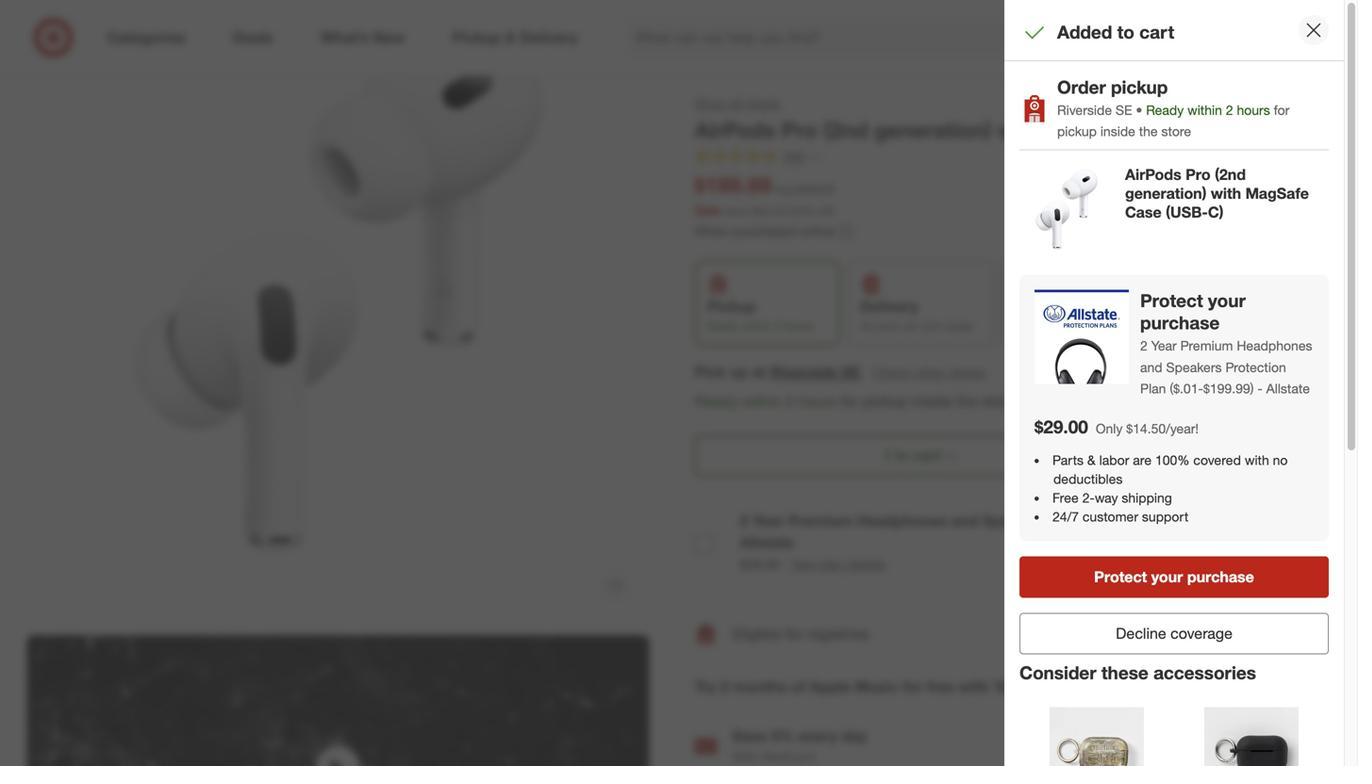 Task type: describe. For each thing, give the bounding box(es) containing it.
magsafe inside airpods pro (2nd generation) with magsafe case (usb‑c)
[[1246, 184, 1309, 203]]

generation) inside "shop all apple airpods pro (2nd generation) with magsafe case (usb‑c)"
[[874, 117, 992, 143]]

shop all apple airpods pro (2nd generation) with magsafe case (usb‑c)
[[695, 95, 1286, 143]]

parts & labor are 100% covered with no deductibles free 2-way shipping 24/7 customer support
[[1053, 452, 1288, 526]]

all
[[730, 95, 743, 112]]

delivery
[[860, 298, 919, 316]]

it
[[1035, 319, 1041, 333]]

shipping
[[1122, 490, 1172, 507]]

$249.99
[[795, 182, 835, 196]]

0 vertical spatial ready
[[1146, 102, 1184, 118]]

pick
[[695, 363, 726, 382]]

pickup ready within 2 hours
[[707, 298, 813, 333]]

$199.99) inside 2 year premium headphones and speakers protection plan ($.01-$199.99) - allstate $29.00 · see plan details
[[1208, 512, 1266, 531]]

purchase for protect your purchase
[[1187, 568, 1254, 587]]

way
[[1095, 490, 1118, 507]]

consider
[[1020, 663, 1097, 684]]

target
[[993, 678, 1038, 697]]

$199.99) inside protect your purchase 2 year premium headphones and speakers protection plan ($.01-$199.99) - allstate
[[1204, 381, 1254, 397]]

plan inside protect your purchase 2 year premium headphones and speakers protection plan ($.01-$199.99) - allstate
[[1140, 381, 1166, 397]]

headphones inside protect your purchase 2 year premium headphones and speakers protection plan ($.01-$199.99) - allstate
[[1237, 338, 1313, 354]]

21
[[1108, 319, 1121, 333]]

6
[[1301, 19, 1306, 31]]

apple airpods pro hardshell case with clip - heyday™ image
[[1050, 708, 1144, 767]]

$14.50/year!
[[1127, 421, 1199, 437]]

1 vertical spatial se
[[841, 363, 861, 382]]

protection inside protect your purchase 2 year premium headphones and speakers protection plan ($.01-$199.99) - allstate
[[1226, 359, 1286, 376]]

350 link
[[695, 148, 824, 170]]

50.00
[[757, 204, 786, 218]]

speakers inside 2 year premium headphones and speakers protection plan ($.01-$199.99) - allstate $29.00 · see plan details
[[983, 512, 1050, 531]]

riverside se • ready within 2 hours
[[1057, 102, 1274, 118]]

stores
[[950, 365, 986, 381]]

check other stores button
[[872, 363, 987, 384]]

speakers inside protect your purchase 2 year premium headphones and speakers protection plan ($.01-$199.99) - allstate
[[1166, 359, 1222, 376]]

$29.00 only $14.50/year!
[[1035, 416, 1199, 438]]

$199.99 reg $249.99 sale save $ 50.00 ( 20 % off )
[[695, 172, 835, 219]]

with inside "shop all apple airpods pro (2nd generation) with magsafe case (usb‑c)"
[[998, 117, 1041, 143]]

labor
[[1100, 452, 1129, 469]]

2 inside protect your purchase 2 year premium headphones and speakers protection plan ($.01-$199.99) - allstate
[[1140, 338, 1148, 354]]

ready within 2 hours for pickup inside the store
[[695, 392, 1016, 411]]

(2nd inside airpods pro (2nd generation) with magsafe case (usb‑c)
[[1215, 166, 1246, 184]]

generation) inside airpods pro (2nd generation) with magsafe case (usb‑c)
[[1125, 184, 1207, 203]]

dialog containing added to cart
[[1005, 0, 1358, 767]]

parts
[[1053, 452, 1084, 469]]

save
[[732, 728, 767, 746]]

store inside for pickup inside the store
[[1162, 123, 1191, 140]]

airpods inside airpods pro (2nd generation) with magsafe case (usb‑c)
[[1125, 166, 1182, 184]]

2 vertical spatial within
[[742, 392, 782, 411]]

decline coverage button
[[1020, 614, 1329, 655]]

protect your purchase button
[[1020, 557, 1329, 599]]

when
[[695, 223, 729, 240]]

)
[[832, 204, 835, 218]]

and inside 2 year premium headphones and speakers protection plan ($.01-$199.99) - allstate $29.00 · see plan details
[[952, 512, 979, 531]]

($.01- inside protect your purchase 2 year premium headphones and speakers protection plan ($.01-$199.99) - allstate
[[1170, 381, 1204, 397]]

plan inside 2 year premium headphones and speakers protection plan ($.01-$199.99) - allstate $29.00 · see plan details
[[1133, 512, 1165, 531]]

free
[[1053, 490, 1079, 507]]

allstate inside protect your purchase 2 year premium headphones and speakers protection plan ($.01-$199.99) - allstate
[[1267, 381, 1310, 397]]

0 vertical spatial within
[[1188, 102, 1222, 118]]

$
[[752, 204, 757, 218]]

0 horizontal spatial riverside
[[771, 363, 837, 382]]

pickup
[[707, 298, 756, 316]]

0 vertical spatial hours
[[1237, 102, 1270, 118]]

pro inside "shop all apple airpods pro (2nd generation) with magsafe case (usb‑c)"
[[782, 117, 818, 143]]

as
[[860, 319, 873, 333]]

delivery as soon as 7pm today
[[860, 298, 974, 333]]

($.01- inside 2 year premium headphones and speakers protection plan ($.01-$199.99) - allstate $29.00 · see plan details
[[1169, 512, 1208, 531]]

cart
[[1140, 21, 1175, 43]]

these
[[1102, 663, 1149, 684]]

•
[[1136, 102, 1143, 118]]

get
[[1014, 319, 1032, 333]]

only
[[1096, 421, 1123, 437]]

protect your purchase 2 year premium headphones and speakers protection plan ($.01-$199.99) - allstate
[[1140, 290, 1313, 397]]

are
[[1133, 452, 1152, 469]]

$199.99
[[695, 172, 772, 199]]

and inside protect your purchase 2 year premium headphones and speakers protection plan ($.01-$199.99) - allstate
[[1140, 359, 1163, 376]]

with inside 'parts & labor are 100% covered with no deductibles free 2-way shipping 24/7 customer support'
[[1245, 452, 1269, 469]]

circle
[[1042, 678, 1084, 697]]

shipping
[[1014, 298, 1077, 316]]

pickup for for pickup inside the store
[[1057, 123, 1097, 140]]

the inside for pickup inside the store
[[1139, 123, 1158, 140]]

pickup for order pickup
[[1111, 76, 1168, 98]]

music
[[855, 678, 898, 697]]

purchased
[[733, 223, 796, 240]]

riverside se button
[[771, 362, 861, 383]]

other
[[915, 365, 946, 381]]

2 vertical spatial pickup
[[863, 392, 908, 411]]

accessories
[[1154, 663, 1256, 684]]

search
[[1080, 30, 1126, 49]]

added to cart
[[1057, 21, 1175, 43]]

for pickup inside the store
[[1057, 102, 1290, 140]]

airpods pro (2nd generation) with magsafe case (usb‑c), 1 of 8 image
[[27, 0, 649, 621]]

pick up at riverside se
[[695, 363, 861, 382]]

case inside airpods pro (2nd generation) with magsafe case (usb‑c)
[[1125, 203, 1162, 222]]

0 vertical spatial $29.00
[[1035, 416, 1088, 438]]

soon
[[877, 319, 902, 333]]

1 horizontal spatial apple
[[810, 678, 851, 697]]

%
[[805, 204, 815, 218]]

airpods pro (2nd generation) with magsafe case (usb‑c)
[[1125, 166, 1309, 222]]

save 5% every day with redcard
[[732, 728, 867, 766]]

your for protect your purchase 2 year premium headphones and speakers protection plan ($.01-$199.99) - allstate
[[1208, 290, 1246, 312]]

plan
[[818, 557, 844, 573]]

eligible
[[732, 626, 781, 644]]

try 2 months of apple music for free with target circle
[[695, 678, 1084, 697]]

by
[[1045, 319, 1057, 333]]

·
[[783, 555, 787, 574]]

for down riverside se button
[[841, 392, 859, 411]]

of
[[791, 678, 805, 697]]

year inside 2 year premium headphones and speakers protection plan ($.01-$199.99) - allstate $29.00 · see plan details
[[753, 512, 784, 531]]

year inside protect your purchase 2 year premium headphones and speakers protection plan ($.01-$199.99) - allstate
[[1151, 338, 1177, 354]]

2 vertical spatial ready
[[695, 392, 738, 411]]

airpods inside "shop all apple airpods pro (2nd generation) with magsafe case (usb‑c)"
[[695, 117, 776, 143]]

purchase for protect your purchase 2 year premium headphones and speakers protection plan ($.01-$199.99) - allstate
[[1140, 312, 1220, 334]]

(usb‑c) inside "shop all apple airpods pro (2nd generation) with magsafe case (usb‑c)"
[[1203, 117, 1286, 143]]

for inside for pickup inside the store
[[1274, 102, 1290, 118]]

airpods pro (2nd generation) with magsafe case (usb‑c) image
[[1020, 166, 1114, 260]]

20
[[792, 204, 805, 218]]



Task type: locate. For each thing, give the bounding box(es) containing it.
What can we help you find? suggestions appear below search field
[[624, 17, 1093, 58]]

0 vertical spatial $199.99)
[[1204, 381, 1254, 397]]

1 horizontal spatial premium
[[1181, 338, 1233, 354]]

pickup inside for pickup inside the store
[[1057, 123, 1097, 140]]

1 horizontal spatial speakers
[[1166, 359, 1222, 376]]

1 horizontal spatial -
[[1270, 512, 1277, 531]]

riverside down order on the right of page
[[1057, 102, 1112, 118]]

protect for protect your purchase 2 year premium headphones and speakers protection plan ($.01-$199.99) - allstate
[[1140, 290, 1203, 312]]

riverside inside 'dialog'
[[1057, 102, 1112, 118]]

pro inside airpods pro (2nd generation) with magsafe case (usb‑c)
[[1186, 166, 1211, 184]]

as
[[905, 319, 917, 333]]

speakers up '$14.50/year!'
[[1166, 359, 1222, 376]]

purchase right 21
[[1140, 312, 1220, 334]]

0 vertical spatial store
[[1162, 123, 1191, 140]]

to
[[1117, 21, 1135, 43]]

allstate up "·"
[[740, 534, 794, 552]]

1 vertical spatial and
[[952, 512, 979, 531]]

plan
[[1140, 381, 1166, 397], [1133, 512, 1165, 531]]

hours inside pickup ready within 2 hours
[[785, 319, 813, 333]]

24/7
[[1053, 509, 1079, 526]]

($.01- down shipping at the bottom right
[[1169, 512, 1208, 531]]

1 vertical spatial generation)
[[1125, 184, 1207, 203]]

premium up plan
[[788, 512, 853, 531]]

1 vertical spatial hours
[[785, 319, 813, 333]]

2
[[1226, 102, 1233, 118], [775, 319, 782, 333], [1140, 338, 1148, 354], [786, 392, 794, 411], [740, 512, 748, 531], [720, 678, 729, 697]]

$29.00
[[1035, 416, 1088, 438], [740, 557, 780, 573]]

1 vertical spatial ready
[[707, 319, 739, 333]]

apple airpods pro gen 1/2 silicone case with clip - heyday™ image
[[1205, 708, 1299, 767]]

protect inside protect your purchase 2 year premium headphones and speakers protection plan ($.01-$199.99) - allstate
[[1140, 290, 1203, 312]]

within
[[1188, 102, 1222, 118], [742, 319, 772, 333], [742, 392, 782, 411]]

2 vertical spatial hours
[[798, 392, 836, 411]]

protect inside button
[[1094, 568, 1147, 587]]

0 vertical spatial allstate
[[1267, 381, 1310, 397]]

1 vertical spatial (2nd
[[1215, 166, 1246, 184]]

airpods down all
[[695, 117, 776, 143]]

1 vertical spatial airpods
[[1125, 166, 1182, 184]]

0 horizontal spatial headphones
[[857, 512, 947, 531]]

case inside "shop all apple airpods pro (2nd generation) with magsafe case (usb‑c)"
[[1145, 117, 1197, 143]]

your for protect your purchase
[[1152, 568, 1183, 587]]

hours up riverside se button
[[785, 319, 813, 333]]

se left •
[[1116, 102, 1132, 118]]

protection inside 2 year premium headphones and speakers protection plan ($.01-$199.99) - allstate $29.00 · see plan details
[[1054, 512, 1129, 531]]

1 vertical spatial year
[[753, 512, 784, 531]]

0 vertical spatial pickup
[[1111, 76, 1168, 98]]

1 vertical spatial inside
[[912, 392, 952, 411]]

0 vertical spatial year
[[1151, 338, 1177, 354]]

0 vertical spatial (usb‑c)
[[1203, 117, 1286, 143]]

airpods down for pickup inside the store
[[1125, 166, 1182, 184]]

0 horizontal spatial speakers
[[983, 512, 1050, 531]]

1 vertical spatial speakers
[[983, 512, 1050, 531]]

your inside protect your purchase 2 year premium headphones and speakers protection plan ($.01-$199.99) - allstate
[[1208, 290, 1246, 312]]

save
[[725, 204, 749, 218]]

see
[[792, 557, 815, 573]]

$29.00 up parts
[[1035, 416, 1088, 438]]

1 vertical spatial plan
[[1133, 512, 1165, 531]]

2 year premium headphones and speakers protection plan ($.01-$199.99) - allstate image
[[1035, 290, 1129, 384]]

$199.99) up the covered
[[1204, 381, 1254, 397]]

decline coverage
[[1116, 625, 1233, 643]]

1 horizontal spatial and
[[1140, 359, 1163, 376]]

dec
[[1085, 319, 1105, 333]]

0 horizontal spatial year
[[753, 512, 784, 531]]

2 inside 2 year premium headphones and speakers protection plan ($.01-$199.99) - allstate $29.00 · see plan details
[[740, 512, 748, 531]]

0 vertical spatial magsafe
[[1047, 117, 1139, 143]]

reg
[[775, 182, 791, 196]]

year right 2 year premium headphones and speakers protection plan ($.01-$199.99) - allstate image
[[1151, 338, 1177, 354]]

0 horizontal spatial airpods
[[695, 117, 776, 143]]

0 vertical spatial se
[[1116, 102, 1132, 118]]

0 horizontal spatial the
[[956, 392, 978, 411]]

headphones inside 2 year premium headphones and speakers protection plan ($.01-$199.99) - allstate $29.00 · see plan details
[[857, 512, 947, 531]]

1 horizontal spatial your
[[1208, 290, 1246, 312]]

7pm
[[920, 319, 942, 333]]

0 vertical spatial (2nd
[[824, 117, 868, 143]]

1 horizontal spatial riverside
[[1057, 102, 1112, 118]]

premium up '$14.50/year!'
[[1181, 338, 1233, 354]]

0 horizontal spatial generation)
[[874, 117, 992, 143]]

case right •
[[1145, 117, 1197, 143]]

$29.00 left "·"
[[740, 557, 780, 573]]

0 vertical spatial case
[[1145, 117, 1197, 143]]

1 vertical spatial pro
[[1186, 166, 1211, 184]]

0 horizontal spatial protection
[[1054, 512, 1129, 531]]

(usb‑c) up airpods pro (2nd generation) with magsafe case (usb‑c)
[[1203, 117, 1286, 143]]

thu,
[[1060, 319, 1082, 333]]

the down •
[[1139, 123, 1158, 140]]

purchase inside protect your purchase 2 year premium headphones and speakers protection plan ($.01-$199.99) - allstate
[[1140, 312, 1220, 334]]

free
[[927, 678, 955, 697]]

protect your purchase
[[1094, 568, 1254, 587]]

added
[[1057, 21, 1112, 43]]

(usb‑c) inside airpods pro (2nd generation) with magsafe case (usb‑c)
[[1166, 203, 1224, 222]]

(
[[789, 204, 792, 218]]

0 horizontal spatial $29.00
[[740, 557, 780, 573]]

- inside 2 year premium headphones and speakers protection plan ($.01-$199.99) - allstate $29.00 · see plan details
[[1270, 512, 1277, 531]]

0 vertical spatial plan
[[1140, 381, 1166, 397]]

ready inside pickup ready within 2 hours
[[707, 319, 739, 333]]

1 horizontal spatial protection
[[1226, 359, 1286, 376]]

shipping get it by thu, dec 21
[[1014, 298, 1121, 333]]

(2nd down for pickup inside the store
[[1215, 166, 1246, 184]]

0 vertical spatial -
[[1258, 381, 1263, 397]]

see plan details button
[[792, 556, 886, 575]]

at
[[752, 363, 766, 382]]

speakers left 24/7
[[983, 512, 1050, 531]]

for left "free"
[[902, 678, 922, 697]]

purchase up coverage
[[1187, 568, 1254, 587]]

order pickup
[[1057, 76, 1168, 98]]

dialog
[[1005, 0, 1358, 767]]

$199.99) down the covered
[[1208, 512, 1266, 531]]

1 vertical spatial riverside
[[771, 363, 837, 382]]

within down "pickup"
[[742, 319, 772, 333]]

pro down for pickup inside the store
[[1186, 166, 1211, 184]]

0 horizontal spatial store
[[982, 392, 1016, 411]]

pickup down order on the right of page
[[1057, 123, 1097, 140]]

premium inside protect your purchase 2 year premium headphones and speakers protection plan ($.01-$199.99) - allstate
[[1181, 338, 1233, 354]]

0 horizontal spatial pro
[[782, 117, 818, 143]]

0 vertical spatial apple
[[746, 95, 781, 112]]

(usb‑c) down for pickup inside the store
[[1166, 203, 1224, 222]]

0 vertical spatial premium
[[1181, 338, 1233, 354]]

0 vertical spatial protect
[[1140, 290, 1203, 312]]

0 vertical spatial speakers
[[1166, 359, 1222, 376]]

headphones
[[1237, 338, 1313, 354], [857, 512, 947, 531]]

magsafe inside "shop all apple airpods pro (2nd generation) with magsafe case (usb‑c)"
[[1047, 117, 1139, 143]]

0 horizontal spatial premium
[[788, 512, 853, 531]]

no
[[1273, 452, 1288, 469]]

-
[[1258, 381, 1263, 397], [1270, 512, 1277, 531]]

1 horizontal spatial (2nd
[[1215, 166, 1246, 184]]

redcard
[[762, 750, 815, 766]]

case right the 'airpods pro (2nd generation) with magsafe case (usb‑c)' image
[[1125, 203, 1162, 222]]

0 vertical spatial your
[[1208, 290, 1246, 312]]

day
[[842, 728, 867, 746]]

0 vertical spatial inside
[[1101, 123, 1136, 140]]

plan up '$14.50/year!'
[[1140, 381, 1166, 397]]

(usb‑c)
[[1203, 117, 1286, 143], [1166, 203, 1224, 222]]

2 horizontal spatial pickup
[[1111, 76, 1168, 98]]

pickup down check
[[863, 392, 908, 411]]

1 vertical spatial magsafe
[[1246, 184, 1309, 203]]

1 horizontal spatial generation)
[[1125, 184, 1207, 203]]

support
[[1142, 509, 1189, 526]]

pro
[[782, 117, 818, 143], [1186, 166, 1211, 184]]

1 horizontal spatial pro
[[1186, 166, 1211, 184]]

hours
[[1237, 102, 1270, 118], [785, 319, 813, 333], [798, 392, 836, 411]]

eligible for registries
[[732, 626, 869, 644]]

decline
[[1116, 625, 1167, 643]]

within right •
[[1188, 102, 1222, 118]]

inside down order pickup
[[1101, 123, 1136, 140]]

se up ready within 2 hours for pickup inside the store
[[841, 363, 861, 382]]

se inside 'dialog'
[[1116, 102, 1132, 118]]

customer
[[1083, 509, 1139, 526]]

None checkbox
[[695, 535, 714, 554]]

350
[[783, 149, 805, 165]]

store down stores
[[982, 392, 1016, 411]]

0 vertical spatial riverside
[[1057, 102, 1112, 118]]

sale
[[695, 202, 722, 219]]

0 vertical spatial headphones
[[1237, 338, 1313, 354]]

$29.00 inside 2 year premium headphones and speakers protection plan ($.01-$199.99) - allstate $29.00 · see plan details
[[740, 557, 780, 573]]

1 vertical spatial protection
[[1054, 512, 1129, 531]]

- inside protect your purchase 2 year premium headphones and speakers protection plan ($.01-$199.99) - allstate
[[1258, 381, 1263, 397]]

1 horizontal spatial pickup
[[1057, 123, 1097, 140]]

store
[[1162, 123, 1191, 140], [982, 392, 1016, 411]]

ready down "pickup"
[[707, 319, 739, 333]]

protect for protect your purchase
[[1094, 568, 1147, 587]]

1 horizontal spatial headphones
[[1237, 338, 1313, 354]]

0 horizontal spatial pickup
[[863, 392, 908, 411]]

1 vertical spatial $199.99)
[[1208, 512, 1266, 531]]

1 vertical spatial $29.00
[[740, 557, 780, 573]]

2 year premium headphones and speakers protection plan ($.01-$199.99) - allstate $29.00 · see plan details
[[740, 512, 1277, 574]]

check other stores
[[873, 365, 986, 381]]

and
[[1140, 359, 1163, 376], [952, 512, 979, 531]]

search button
[[1080, 17, 1126, 62]]

within inside pickup ready within 2 hours
[[742, 319, 772, 333]]

0 horizontal spatial magsafe
[[1047, 117, 1139, 143]]

ready
[[1146, 102, 1184, 118], [707, 319, 739, 333], [695, 392, 738, 411]]

airpods
[[695, 117, 776, 143], [1125, 166, 1182, 184]]

0 vertical spatial the
[[1139, 123, 1158, 140]]

premium
[[1181, 338, 1233, 354], [788, 512, 853, 531]]

0 vertical spatial purchase
[[1140, 312, 1220, 334]]

order
[[1057, 76, 1106, 98]]

0 vertical spatial ($.01-
[[1170, 381, 1204, 397]]

apple inside "shop all apple airpods pro (2nd generation) with magsafe case (usb‑c)"
[[746, 95, 781, 112]]

0 horizontal spatial inside
[[912, 392, 952, 411]]

1 vertical spatial headphones
[[857, 512, 947, 531]]

1 vertical spatial allstate
[[740, 534, 794, 552]]

0 horizontal spatial your
[[1152, 568, 1183, 587]]

your inside button
[[1152, 568, 1183, 587]]

hours down riverside se button
[[798, 392, 836, 411]]

when purchased online
[[695, 223, 835, 240]]

consider these accessories
[[1020, 663, 1256, 684]]

0 vertical spatial protection
[[1226, 359, 1286, 376]]

registries
[[807, 626, 869, 644]]

1 vertical spatial premium
[[788, 512, 853, 531]]

check
[[873, 365, 911, 381]]

store down riverside se • ready within 2 hours
[[1162, 123, 1191, 140]]

5%
[[771, 728, 794, 746]]

2-
[[1083, 490, 1095, 507]]

1 vertical spatial within
[[742, 319, 772, 333]]

for right eligible on the bottom
[[785, 626, 803, 644]]

online
[[799, 223, 835, 240]]

1 horizontal spatial se
[[1116, 102, 1132, 118]]

year up "·"
[[753, 512, 784, 531]]

1 vertical spatial store
[[982, 392, 1016, 411]]

allstate
[[1267, 381, 1310, 397], [740, 534, 794, 552]]

0 horizontal spatial se
[[841, 363, 861, 382]]

apple right of
[[810, 678, 851, 697]]

&
[[1088, 452, 1096, 469]]

generation)
[[874, 117, 992, 143], [1125, 184, 1207, 203]]

1 vertical spatial purchase
[[1187, 568, 1254, 587]]

the down stores
[[956, 392, 978, 411]]

1 horizontal spatial the
[[1139, 123, 1158, 140]]

allstate inside 2 year premium headphones and speakers protection plan ($.01-$199.99) - allstate $29.00 · see plan details
[[740, 534, 794, 552]]

apple right all
[[746, 95, 781, 112]]

deductibles
[[1054, 471, 1123, 488]]

0 vertical spatial generation)
[[874, 117, 992, 143]]

(2nd up $249.99 at the top of the page
[[824, 117, 868, 143]]

inside inside for pickup inside the store
[[1101, 123, 1136, 140]]

(2nd
[[824, 117, 868, 143], [1215, 166, 1246, 184]]

1 vertical spatial -
[[1270, 512, 1277, 531]]

0 vertical spatial and
[[1140, 359, 1163, 376]]

months
[[733, 678, 787, 697]]

1 horizontal spatial magsafe
[[1246, 184, 1309, 203]]

1 vertical spatial your
[[1152, 568, 1183, 587]]

hours up airpods pro (2nd generation) with magsafe case (usb‑c)
[[1237, 102, 1270, 118]]

1 horizontal spatial inside
[[1101, 123, 1136, 140]]

ready down pick
[[695, 392, 738, 411]]

shop
[[695, 95, 726, 112]]

6 link
[[1272, 17, 1314, 58]]

premium inside 2 year premium headphones and speakers protection plan ($.01-$199.99) - allstate $29.00 · see plan details
[[788, 512, 853, 531]]

within down at
[[742, 392, 782, 411]]

pro up the 350
[[782, 117, 818, 143]]

0 vertical spatial pro
[[782, 117, 818, 143]]

100%
[[1155, 452, 1190, 469]]

1 horizontal spatial allstate
[[1267, 381, 1310, 397]]

2 inside pickup ready within 2 hours
[[775, 319, 782, 333]]

inside down 'check other stores' button
[[912, 392, 952, 411]]

with
[[732, 750, 759, 766]]

purchase inside button
[[1187, 568, 1254, 587]]

with inside airpods pro (2nd generation) with magsafe case (usb‑c)
[[1211, 184, 1242, 203]]

try
[[695, 678, 716, 697]]

pickup
[[1111, 76, 1168, 98], [1057, 123, 1097, 140], [863, 392, 908, 411]]

($.01-
[[1170, 381, 1204, 397], [1169, 512, 1208, 531]]

up
[[730, 363, 748, 382]]

with
[[998, 117, 1041, 143], [1211, 184, 1242, 203], [1245, 452, 1269, 469], [959, 678, 989, 697]]

allstate up no
[[1267, 381, 1310, 397]]

1 horizontal spatial store
[[1162, 123, 1191, 140]]

ready right •
[[1146, 102, 1184, 118]]

plan down shipping at the bottom right
[[1133, 512, 1165, 531]]

($.01- up '$14.50/year!'
[[1170, 381, 1204, 397]]

(2nd inside "shop all apple airpods pro (2nd generation) with magsafe case (usb‑c)"
[[824, 117, 868, 143]]

1 vertical spatial ($.01-
[[1169, 512, 1208, 531]]

riverside right at
[[771, 363, 837, 382]]

1 horizontal spatial $29.00
[[1035, 416, 1088, 438]]

1 vertical spatial the
[[956, 392, 978, 411]]

coverage
[[1171, 625, 1233, 643]]

every
[[798, 728, 837, 746]]

for down "6" link
[[1274, 102, 1290, 118]]

0 horizontal spatial allstate
[[740, 534, 794, 552]]

pickup up •
[[1111, 76, 1168, 98]]



Task type: vqa. For each thing, say whether or not it's contained in the screenshot.
the rightmost 'Lamar'
no



